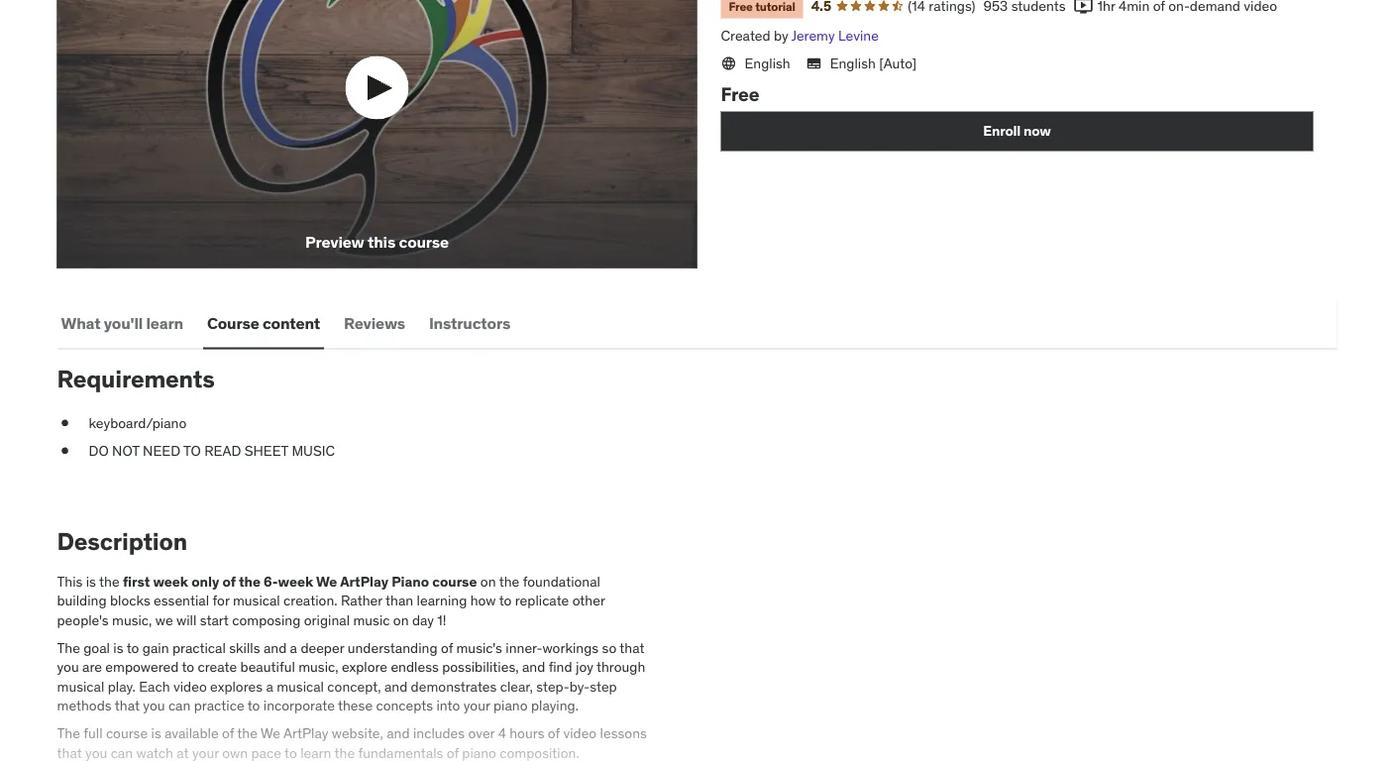 Task type: locate. For each thing, give the bounding box(es) containing it.
1 english from the left
[[745, 54, 791, 72]]

now
[[1024, 122, 1051, 140]]

that down methods
[[57, 744, 82, 761]]

2 xsmall image from the top
[[57, 441, 73, 460]]

we up pace
[[261, 724, 281, 742]]

6-
[[264, 573, 278, 590]]

a down beautiful
[[266, 678, 273, 695]]

0 horizontal spatial week
[[153, 573, 188, 590]]

is up the watch at the bottom left
[[151, 724, 161, 742]]

reviews
[[344, 313, 405, 333]]

0 vertical spatial is
[[86, 573, 96, 590]]

the up replicate
[[499, 573, 520, 590]]

1 horizontal spatial artplay
[[340, 573, 389, 590]]

can up available
[[168, 697, 191, 715]]

you
[[57, 658, 79, 676], [143, 697, 165, 715], [85, 744, 107, 761]]

0 horizontal spatial we
[[261, 724, 281, 742]]

1 vertical spatial a
[[266, 678, 273, 695]]

your up over
[[464, 697, 490, 715]]

of
[[222, 573, 236, 590], [441, 639, 453, 657], [222, 724, 234, 742], [548, 724, 560, 742], [447, 744, 459, 761]]

description
[[57, 527, 187, 556]]

on
[[481, 573, 496, 590], [393, 611, 409, 629]]

you down each
[[143, 697, 165, 715]]

for
[[213, 592, 230, 610]]

english down by
[[745, 54, 791, 72]]

1 vertical spatial we
[[261, 724, 281, 742]]

1 horizontal spatial music,
[[299, 658, 339, 676]]

piano down clear,
[[494, 697, 528, 715]]

learn down incorporate
[[300, 744, 332, 761]]

joy
[[576, 658, 594, 676]]

what you'll learn
[[61, 313, 183, 333]]

1 xsmall image from the top
[[57, 413, 73, 433]]

creation.
[[284, 592, 338, 610]]

music, down deeper
[[299, 658, 339, 676]]

1 horizontal spatial week
[[278, 573, 313, 590]]

1 vertical spatial learn
[[300, 744, 332, 761]]

own
[[222, 744, 248, 761]]

course
[[399, 232, 449, 252], [432, 573, 477, 590], [106, 724, 148, 742]]

video down create
[[173, 678, 207, 695]]

full
[[83, 724, 103, 742]]

to right how
[[499, 592, 512, 610]]

1 horizontal spatial learn
[[300, 744, 332, 761]]

the left goal
[[57, 639, 80, 657]]

1 horizontal spatial video
[[563, 724, 597, 742]]

musical up composing
[[233, 592, 280, 610]]

0 vertical spatial the
[[57, 639, 80, 657]]

1 vertical spatial artplay
[[284, 724, 328, 742]]

artplay up rather in the left bottom of the page
[[340, 573, 389, 590]]

0 vertical spatial can
[[168, 697, 191, 715]]

1 horizontal spatial we
[[316, 573, 337, 590]]

music
[[353, 611, 390, 629]]

by-
[[570, 678, 590, 695]]

1 vertical spatial music,
[[299, 658, 339, 676]]

preview
[[305, 232, 364, 252]]

0 horizontal spatial english
[[745, 54, 791, 72]]

course
[[207, 313, 259, 333]]

and up concepts
[[384, 678, 408, 695]]

not
[[112, 441, 140, 459]]

2 vertical spatial course
[[106, 724, 148, 742]]

0 vertical spatial your
[[464, 697, 490, 715]]

0 horizontal spatial that
[[57, 744, 82, 761]]

0 vertical spatial you
[[57, 658, 79, 676]]

your right at
[[192, 744, 219, 761]]

your
[[464, 697, 490, 715], [192, 744, 219, 761]]

course up learning at the bottom
[[432, 573, 477, 590]]

rather
[[341, 592, 383, 610]]

instructors button
[[425, 300, 515, 347]]

this
[[368, 232, 396, 252]]

start
[[200, 611, 229, 629]]

we inside the goal is to gain practical skills and a deeper understanding of music's inner-workings so that you are empowered to create beautiful music, explore endless possibilities, and find joy through musical play. each video explores a musical concept, and demonstrates clear, step-by-step methods that you can practice to incorporate these concepts into your piano playing. the full course is available of the we artplay website, and includes over 4 hours of video lessons that you can watch at your own pace to learn the fundamentals of piano composition.
[[261, 724, 281, 742]]

incorporate
[[263, 697, 335, 715]]

1 vertical spatial xsmall image
[[57, 441, 73, 460]]

replicate
[[515, 592, 569, 610]]

xsmall image left the keyboard/piano
[[57, 413, 73, 433]]

0 horizontal spatial artplay
[[284, 724, 328, 742]]

on up how
[[481, 573, 496, 590]]

0 horizontal spatial you
[[57, 658, 79, 676]]

0 horizontal spatial can
[[111, 744, 133, 761]]

0 horizontal spatial learn
[[146, 313, 183, 333]]

can left the watch at the bottom left
[[111, 744, 133, 761]]

building
[[57, 592, 107, 610]]

we up creation.
[[316, 573, 337, 590]]

1 vertical spatial you
[[143, 697, 165, 715]]

2 vertical spatial that
[[57, 744, 82, 761]]

1 vertical spatial course
[[432, 573, 477, 590]]

to
[[183, 441, 201, 459]]

musical up incorporate
[[277, 678, 324, 695]]

will
[[176, 611, 197, 629]]

1 vertical spatial video
[[563, 724, 597, 742]]

so
[[602, 639, 617, 657]]

[auto]
[[879, 54, 917, 72]]

to
[[499, 592, 512, 610], [127, 639, 139, 657], [182, 658, 194, 676], [248, 697, 260, 715], [284, 744, 297, 761]]

1 vertical spatial that
[[115, 697, 140, 715]]

free
[[721, 82, 760, 106]]

that
[[620, 639, 645, 657], [115, 697, 140, 715], [57, 744, 82, 761]]

2 english from the left
[[830, 54, 876, 72]]

english for english
[[745, 54, 791, 72]]

created by jeremy levine
[[721, 27, 879, 44]]

gain
[[143, 639, 169, 657]]

course right the full
[[106, 724, 148, 742]]

0 vertical spatial course
[[399, 232, 449, 252]]

0 horizontal spatial video
[[173, 678, 207, 695]]

watch
[[136, 744, 173, 761]]

learn inside button
[[146, 313, 183, 333]]

you down the full
[[85, 744, 107, 761]]

the
[[57, 639, 80, 657], [57, 724, 80, 742]]

0 vertical spatial on
[[481, 573, 496, 590]]

of up for on the left bottom of page
[[222, 573, 236, 590]]

available
[[165, 724, 219, 742]]

week up creation.
[[278, 573, 313, 590]]

music
[[292, 441, 335, 459]]

2 the from the top
[[57, 724, 80, 742]]

video down playing.
[[563, 724, 597, 742]]

that up through
[[620, 639, 645, 657]]

a
[[290, 639, 297, 657], [266, 678, 273, 695]]

on down than
[[393, 611, 409, 629]]

inner-
[[506, 639, 543, 657]]

0 vertical spatial a
[[290, 639, 297, 657]]

the left the full
[[57, 724, 80, 742]]

piano down over
[[462, 744, 496, 761]]

week
[[153, 573, 188, 590], [278, 573, 313, 590]]

methods
[[57, 697, 112, 715]]

learn
[[146, 313, 183, 333], [300, 744, 332, 761]]

is right this
[[86, 573, 96, 590]]

levine
[[839, 27, 879, 44]]

xsmall image left do
[[57, 441, 73, 460]]

artplay down incorporate
[[284, 724, 328, 742]]

is right goal
[[113, 639, 123, 657]]

music, down blocks
[[112, 611, 152, 629]]

course right the this
[[399, 232, 449, 252]]

0 horizontal spatial music,
[[112, 611, 152, 629]]

0 vertical spatial that
[[620, 639, 645, 657]]

2 vertical spatial you
[[85, 744, 107, 761]]

4
[[498, 724, 506, 742]]

learn right you'll
[[146, 313, 183, 333]]

is
[[86, 573, 96, 590], [113, 639, 123, 657], [151, 724, 161, 742]]

clear,
[[500, 678, 533, 695]]

play.
[[108, 678, 136, 695]]

english
[[745, 54, 791, 72], [830, 54, 876, 72]]

0 horizontal spatial on
[[393, 611, 409, 629]]

of up composition.
[[548, 724, 560, 742]]

xsmall image
[[57, 413, 73, 433], [57, 441, 73, 460]]

music,
[[112, 611, 152, 629], [299, 658, 339, 676]]

1 horizontal spatial is
[[113, 639, 123, 657]]

1 vertical spatial on
[[393, 611, 409, 629]]

1 vertical spatial is
[[113, 639, 123, 657]]

course content button
[[203, 300, 324, 347]]

each
[[139, 678, 170, 695]]

2 horizontal spatial is
[[151, 724, 161, 742]]

1 horizontal spatial your
[[464, 697, 490, 715]]

can
[[168, 697, 191, 715], [111, 744, 133, 761]]

a left deeper
[[290, 639, 297, 657]]

2 week from the left
[[278, 573, 313, 590]]

english down levine
[[830, 54, 876, 72]]

0 vertical spatial learn
[[146, 313, 183, 333]]

1 vertical spatial the
[[57, 724, 80, 742]]

0 horizontal spatial your
[[192, 744, 219, 761]]

day
[[412, 611, 434, 629]]

0 horizontal spatial is
[[86, 573, 96, 590]]

1 week from the left
[[153, 573, 188, 590]]

endless
[[391, 658, 439, 676]]

1 horizontal spatial english
[[830, 54, 876, 72]]

includes
[[413, 724, 465, 742]]

week up essential
[[153, 573, 188, 590]]

small image
[[1074, 0, 1094, 16]]

you left are
[[57, 658, 79, 676]]

english for english [auto]
[[830, 54, 876, 72]]

on the foundational building blocks essential for musical creation. rather than learning how to replicate other people's music, we will start composing original music on day 1!
[[57, 573, 605, 629]]

concept,
[[327, 678, 381, 695]]

musical
[[233, 592, 280, 610], [57, 678, 104, 695], [277, 678, 324, 695]]

hours
[[510, 724, 545, 742]]

0 vertical spatial xsmall image
[[57, 413, 73, 433]]

that down play.
[[115, 697, 140, 715]]

and
[[264, 639, 287, 657], [522, 658, 545, 676], [384, 678, 408, 695], [387, 724, 410, 742]]

lessons
[[600, 724, 647, 742]]

learning
[[417, 592, 467, 610]]

0 vertical spatial music,
[[112, 611, 152, 629]]

video
[[173, 678, 207, 695], [563, 724, 597, 742]]



Task type: vqa. For each thing, say whether or not it's contained in the screenshot.
first The from the top of the The Goal Is To Gain Practical Skills And A Deeper Understanding Of Music'S Inner-Workings So That You Are Empowered To Create Beautiful Music, Explore Endless Possibilities, And Find Joy Through Musical Play. Each Video Explores A Musical Concept, And Demonstrates Clear, Step-By-Step Methods That You Can Practice To Incorporate These Concepts Into Your Piano Playing. The Full Course Is Available Of The We Artplay Website, And Includes Over 4 Hours Of Video Lessons That You Can Watch At Your Own Pace To Learn The Fundamentals Of Piano Composition. on the left of the page
yes



Task type: describe. For each thing, give the bounding box(es) containing it.
by
[[774, 27, 789, 44]]

enroll now
[[984, 122, 1051, 140]]

composition.
[[500, 744, 580, 761]]

2 horizontal spatial that
[[620, 639, 645, 657]]

to down the practical
[[182, 658, 194, 676]]

2 horizontal spatial you
[[143, 697, 165, 715]]

keyboard/piano
[[89, 414, 187, 432]]

step
[[590, 678, 617, 695]]

enroll now button
[[721, 112, 1314, 151]]

skills
[[229, 639, 260, 657]]

you'll
[[104, 313, 143, 333]]

0 vertical spatial video
[[173, 678, 207, 695]]

create
[[198, 658, 237, 676]]

this
[[57, 573, 83, 590]]

closed captions image
[[807, 55, 822, 71]]

0 horizontal spatial a
[[266, 678, 273, 695]]

reviews button
[[340, 300, 409, 347]]

through
[[597, 658, 646, 676]]

content
[[263, 313, 320, 333]]

than
[[386, 592, 414, 610]]

0 vertical spatial we
[[316, 573, 337, 590]]

sheet
[[245, 441, 288, 459]]

1 vertical spatial can
[[111, 744, 133, 761]]

1 vertical spatial piano
[[462, 744, 496, 761]]

0 vertical spatial artplay
[[340, 573, 389, 590]]

explore
[[342, 658, 388, 676]]

1 vertical spatial your
[[192, 744, 219, 761]]

blocks
[[110, 592, 150, 610]]

pace
[[251, 744, 281, 761]]

of down 1!
[[441, 639, 453, 657]]

jeremy levine link
[[792, 27, 879, 44]]

fundamentals
[[358, 744, 443, 761]]

to up empowered
[[127, 639, 139, 657]]

music's
[[456, 639, 502, 657]]

concepts
[[376, 697, 433, 715]]

original
[[304, 611, 350, 629]]

playing.
[[531, 697, 579, 715]]

jeremy
[[792, 27, 835, 44]]

over
[[468, 724, 495, 742]]

of up own
[[222, 724, 234, 742]]

understanding
[[348, 639, 438, 657]]

learn inside the goal is to gain practical skills and a deeper understanding of music's inner-workings so that you are empowered to create beautiful music, explore endless possibilities, and find joy through musical play. each video explores a musical concept, and demonstrates clear, step-by-step methods that you can practice to incorporate these concepts into your piano playing. the full course is available of the we artplay website, and includes over 4 hours of video lessons that you can watch at your own pace to learn the fundamentals of piano composition.
[[300, 744, 332, 761]]

1 horizontal spatial on
[[481, 573, 496, 590]]

1!
[[437, 611, 447, 629]]

2 vertical spatial is
[[151, 724, 161, 742]]

step-
[[537, 678, 570, 695]]

only
[[191, 573, 219, 590]]

practical
[[172, 639, 226, 657]]

need
[[143, 441, 180, 459]]

find
[[549, 658, 572, 676]]

xsmall image for keyboard/piano
[[57, 413, 73, 433]]

possibilities,
[[442, 658, 519, 676]]

explores
[[210, 678, 263, 695]]

created
[[721, 27, 771, 44]]

other
[[573, 592, 605, 610]]

essential
[[154, 592, 209, 610]]

1 the from the top
[[57, 639, 80, 657]]

the down website,
[[335, 744, 355, 761]]

music, inside the goal is to gain practical skills and a deeper understanding of music's inner-workings so that you are empowered to create beautiful music, explore endless possibilities, and find joy through musical play. each video explores a musical concept, and demonstrates clear, step-by-step methods that you can practice to incorporate these concepts into your piano playing. the full course is available of the we artplay website, and includes over 4 hours of video lessons that you can watch at your own pace to learn the fundamentals of piano composition.
[[299, 658, 339, 676]]

into
[[437, 697, 460, 715]]

artplay inside the goal is to gain practical skills and a deeper understanding of music's inner-workings so that you are empowered to create beautiful music, explore endless possibilities, and find joy through musical play. each video explores a musical concept, and demonstrates clear, step-by-step methods that you can practice to incorporate these concepts into your piano playing. the full course is available of the we artplay website, and includes over 4 hours of video lessons that you can watch at your own pace to learn the fundamentals of piano composition.
[[284, 724, 328, 742]]

foundational
[[523, 573, 601, 590]]

course content
[[207, 313, 320, 333]]

musical inside on the foundational building blocks essential for musical creation. rather than learning how to replicate other people's music, we will start composing original music on day 1!
[[233, 592, 280, 610]]

to right pace
[[284, 744, 297, 761]]

0 vertical spatial piano
[[494, 697, 528, 715]]

do not need to read sheet music
[[89, 441, 335, 459]]

demonstrates
[[411, 678, 497, 695]]

read
[[204, 441, 241, 459]]

deeper
[[301, 639, 344, 657]]

1 horizontal spatial a
[[290, 639, 297, 657]]

the left first
[[99, 573, 120, 590]]

music, inside on the foundational building blocks essential for musical creation. rather than learning how to replicate other people's music, we will start composing original music on day 1!
[[112, 611, 152, 629]]

1 horizontal spatial can
[[168, 697, 191, 715]]

workings
[[543, 639, 599, 657]]

course language image
[[721, 55, 737, 71]]

to inside on the foundational building blocks essential for musical creation. rather than learning how to replicate other people's music, we will start composing original music on day 1!
[[499, 592, 512, 610]]

website,
[[332, 724, 383, 742]]

piano
[[392, 573, 429, 590]]

and up beautiful
[[264, 639, 287, 657]]

and down inner-
[[522, 658, 545, 676]]

1 horizontal spatial that
[[115, 697, 140, 715]]

the up own
[[237, 724, 258, 742]]

what
[[61, 313, 101, 333]]

first
[[123, 573, 150, 590]]

beautiful
[[240, 658, 295, 676]]

at
[[177, 744, 189, 761]]

how
[[470, 592, 496, 610]]

course inside button
[[399, 232, 449, 252]]

of down includes
[[447, 744, 459, 761]]

1 horizontal spatial you
[[85, 744, 107, 761]]

english [auto]
[[830, 54, 917, 72]]

course inside the goal is to gain practical skills and a deeper understanding of music's inner-workings so that you are empowered to create beautiful music, explore endless possibilities, and find joy through musical play. each video explores a musical concept, and demonstrates clear, step-by-step methods that you can practice to incorporate these concepts into your piano playing. the full course is available of the we artplay website, and includes over 4 hours of video lessons that you can watch at your own pace to learn the fundamentals of piano composition.
[[106, 724, 148, 742]]

goal
[[83, 639, 110, 657]]

do
[[89, 441, 109, 459]]

the inside on the foundational building blocks essential for musical creation. rather than learning how to replicate other people's music, we will start composing original music on day 1!
[[499, 573, 520, 590]]

to down the explores
[[248, 697, 260, 715]]

enroll
[[984, 122, 1021, 140]]

empowered
[[105, 658, 179, 676]]

the goal is to gain practical skills and a deeper understanding of music's inner-workings so that you are empowered to create beautiful music, explore endless possibilities, and find joy through musical play. each video explores a musical concept, and demonstrates clear, step-by-step methods that you can practice to incorporate these concepts into your piano playing. the full course is available of the we artplay website, and includes over 4 hours of video lessons that you can watch at your own pace to learn the fundamentals of piano composition.
[[57, 639, 647, 761]]

preview this course button
[[57, 0, 697, 268]]

musical up methods
[[57, 678, 104, 695]]

xsmall image for do not need to read sheet music
[[57, 441, 73, 460]]

and up fundamentals on the bottom of the page
[[387, 724, 410, 742]]

we
[[155, 611, 173, 629]]

people's
[[57, 611, 109, 629]]

the left 6-
[[239, 573, 261, 590]]

what you'll learn button
[[57, 300, 187, 347]]



